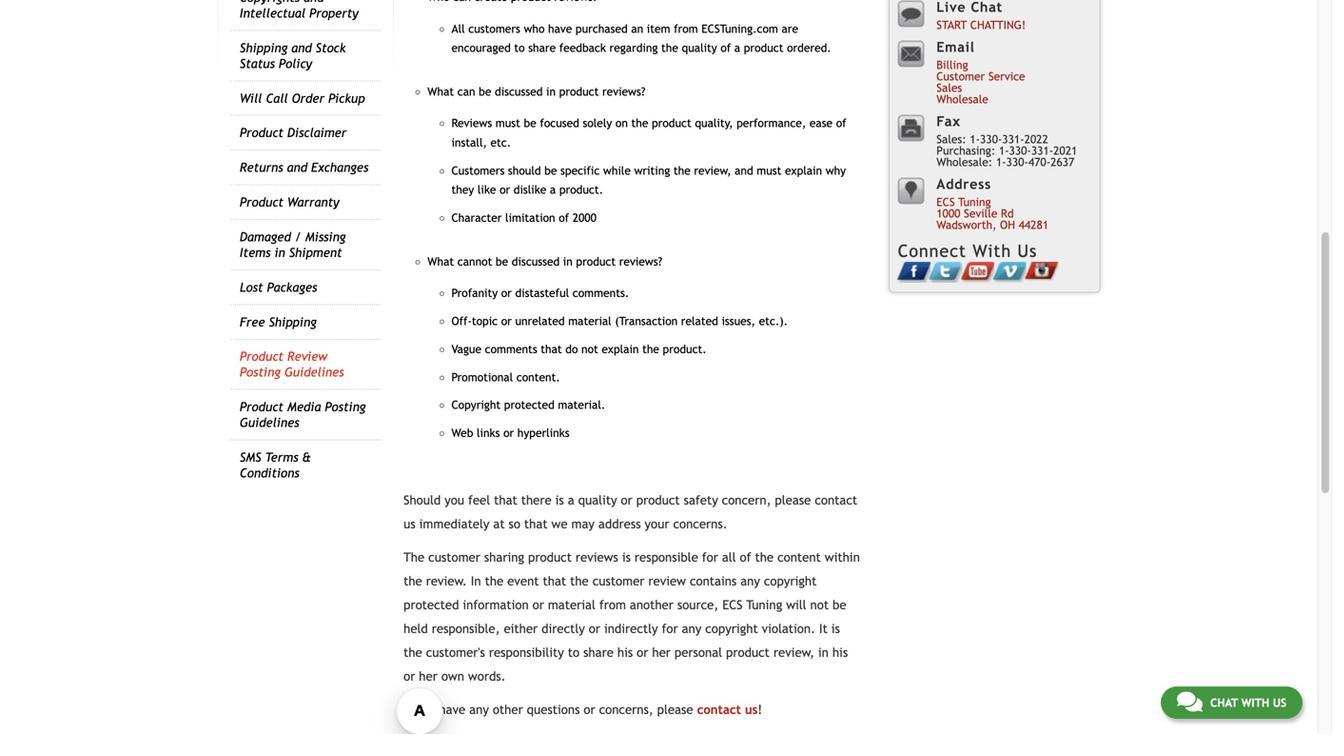 Task type: vqa. For each thing, say whether or not it's contained in the screenshot.
Write a review link at the top of the page
no



Task type: describe. For each thing, give the bounding box(es) containing it.
event
[[508, 574, 539, 588]]

chat with us
[[1211, 696, 1287, 709]]

the down (transaction
[[643, 342, 660, 356]]

of inside all customers who have purchased an item from ecstuning.com are encouraged to share feedback regarding the quality of a product ordered.
[[721, 41, 731, 54]]

content.
[[517, 370, 561, 384]]

and for stock
[[292, 40, 312, 55]]

connect
[[898, 241, 967, 261]]

responsibility
[[489, 645, 564, 660]]

etc.).
[[759, 314, 788, 328]]

the down the
[[404, 574, 423, 588]]

on
[[616, 116, 628, 130]]

item
[[647, 22, 671, 35]]

us for connect with us
[[1018, 241, 1038, 261]]

fax
[[937, 113, 961, 129]]

all
[[722, 550, 737, 565]]

damaged / missing items in shipment
[[240, 229, 346, 260]]

be inside the customer sharing product reviews is responsible for all of the content within the review. in the event that the customer review contains any copyright protected information or material from another source, ecs tuning will not be held responsible, either directly or indirectly for any copyright violation. it is the customer's responsibility to share his or her personal product review, in his or her own words.
[[833, 597, 847, 612]]

product disclaimer
[[240, 125, 347, 140]]

1 vertical spatial shipping
[[269, 314, 317, 329]]

free
[[240, 314, 265, 329]]

we
[[552, 517, 568, 531]]

specific
[[561, 164, 600, 177]]

hyperlinks
[[518, 426, 570, 440]]

have inside all customers who have purchased an item from ecstuning.com are encouraged to share feedback regarding the quality of a product ordered.
[[548, 22, 573, 35]]

ecstuning.com
[[702, 22, 779, 35]]

posting for product review posting guidelines
[[240, 365, 281, 380]]

from inside the customer sharing product reviews is responsible for all of the content within the review. in the event that the customer review contains any copyright protected information or material from another source, ecs tuning will not be held responsible, either directly or indirectly for any copyright violation. it is the customer's responsibility to share his or her personal product review, in his or her own words.
[[600, 597, 626, 612]]

1 horizontal spatial product.
[[663, 342, 707, 356]]

focused
[[540, 116, 580, 130]]

review
[[649, 574, 686, 588]]

the inside all customers who have purchased an item from ecstuning.com are encouraged to share feedback regarding the quality of a product ordered.
[[662, 41, 679, 54]]

product up comments.
[[576, 255, 616, 268]]

that left do
[[541, 342, 562, 356]]

sales link
[[937, 81, 963, 94]]

tuning inside address ecs tuning 1000 seville rd wadsworth, oh 44281
[[959, 195, 992, 208]]

1 horizontal spatial for
[[702, 550, 719, 565]]

share inside all customers who have purchased an item from ecstuning.com are encouraged to share feedback regarding the quality of a product ordered.
[[529, 41, 556, 54]]

wholesale link
[[937, 92, 989, 106]]

reviews? for what can be discussed in product reviews?
[[603, 85, 646, 98]]

0 horizontal spatial 331-
[[1003, 132, 1025, 146]]

1 horizontal spatial any
[[682, 621, 702, 636]]

a inside customers should be specific while writing the review, and must explain why they like or dislike a product.
[[550, 183, 556, 196]]

sms
[[240, 450, 261, 465]]

/
[[295, 229, 302, 244]]

product warranty
[[240, 195, 340, 209]]

what for what can be discussed in product reviews?
[[428, 85, 454, 98]]

chat with us link
[[1161, 686, 1303, 719]]

0 vertical spatial material
[[569, 314, 612, 328]]

stock
[[316, 40, 346, 55]]

fax sales: 1-330-331-2022 purchasing: 1-330-331-2021 wholesale: 1-330-470-2637
[[937, 113, 1078, 168]]

reviews
[[576, 550, 619, 565]]

product review posting guidelines link
[[240, 349, 344, 380]]

purchased
[[576, 22, 628, 35]]

us inside the should you feel that there is a quality or product safety concern, please contact us immediately at
[[404, 517, 416, 531]]

responsible,
[[432, 621, 500, 636]]

review, inside customers should be specific while writing the review, and must explain why they like or dislike a product.
[[694, 164, 732, 177]]

quality,
[[695, 116, 734, 130]]

items
[[240, 245, 271, 260]]

copyrights
[[240, 0, 300, 5]]

to inside all customers who have purchased an item from ecstuning.com are encouraged to share feedback regarding the quality of a product ordered.
[[514, 41, 525, 54]]

or inside the should you feel that there is a quality or product safety concern, please contact us immediately at
[[621, 493, 633, 507]]

from inside all customers who have purchased an item from ecstuning.com are encouraged to share feedback regarding the quality of a product ordered.
[[674, 22, 698, 35]]

related
[[682, 314, 719, 328]]

0 vertical spatial customer
[[429, 550, 481, 565]]

web links or hyperlinks
[[452, 426, 570, 440]]

that inside the should you feel that there is a quality or product safety concern, please contact us immediately at
[[494, 493, 518, 507]]

the left content on the right of the page
[[755, 550, 774, 565]]

1000
[[937, 206, 961, 220]]

like
[[478, 183, 496, 196]]

dislike
[[514, 183, 547, 196]]

do
[[566, 342, 578, 356]]

contact us link
[[697, 702, 758, 717]]

performance,
[[737, 116, 807, 130]]

review, inside the customer sharing product reviews is responsible for all of the content within the review. in the event that the customer review contains any copyright protected information or material from another source, ecs tuning will not be held responsible, either directly or indirectly for any copyright violation. it is the customer's responsibility to share his or her personal product review, in his or her own words.
[[774, 645, 815, 660]]

issues,
[[722, 314, 756, 328]]

please inside the should you feel that there is a quality or product safety concern, please contact us immediately at
[[775, 493, 812, 507]]

feedback
[[560, 41, 606, 54]]

it
[[820, 621, 828, 636]]

disclaimer
[[287, 125, 347, 140]]

the down reviews
[[570, 574, 589, 588]]

ecs inside the customer sharing product reviews is responsible for all of the content within the review. in the event that the customer review contains any copyright protected information or material from another source, ecs tuning will not be held responsible, either directly or indirectly for any copyright violation. it is the customer's responsibility to share his or her personal product review, in his or her own words.
[[723, 597, 743, 612]]

ecs inside address ecs tuning 1000 seville rd wadsworth, oh 44281
[[937, 195, 956, 208]]

1 his from the left
[[618, 645, 633, 660]]

330- left 2637
[[1010, 144, 1032, 157]]

not inside the customer sharing product reviews is responsible for all of the content within the review. in the event that the customer review contains any copyright protected information or material from another source, ecs tuning will not be held responsible, either directly or indirectly for any copyright violation. it is the customer's responsibility to share his or her personal product review, in his or her own words.
[[811, 597, 829, 612]]

exchanges
[[311, 160, 369, 175]]

topic
[[472, 314, 498, 328]]

0 horizontal spatial for
[[662, 621, 678, 636]]

property
[[309, 6, 359, 20]]

must inside customers should be specific while writing the review, and must explain why they like or dislike a product.
[[757, 164, 782, 177]]

ease
[[810, 116, 833, 130]]

1- left 2022 at the top right of the page
[[1000, 144, 1010, 157]]

will call order pickup link
[[240, 91, 365, 105]]

promotional
[[452, 370, 513, 384]]

wholesale:
[[937, 155, 993, 168]]

1 horizontal spatial 331-
[[1032, 144, 1054, 157]]

questions
[[527, 702, 580, 717]]

copyright protected material.
[[452, 398, 606, 412]]

or right topic
[[501, 314, 512, 328]]

1 vertical spatial explain
[[602, 342, 639, 356]]

is for reviews
[[623, 550, 631, 565]]

your
[[645, 517, 670, 531]]

address
[[937, 176, 992, 192]]

they
[[452, 183, 474, 196]]

and for intellectual
[[304, 0, 324, 5]]

discussed for be
[[495, 85, 543, 98]]

customers
[[469, 22, 521, 35]]

!
[[758, 702, 763, 717]]

1 vertical spatial please
[[658, 702, 694, 717]]

profanity or distasteful comments.
[[452, 286, 630, 300]]

what cannot be discussed in product reviews?
[[428, 255, 663, 268]]

of inside reviews must be focused solely on the product quality, performance, ease of install, etc.
[[837, 116, 847, 130]]

sms terms & conditions link
[[240, 450, 311, 480]]

and inside customers should be specific while writing the review, and must explain why they like or dislike a product.
[[735, 164, 754, 177]]

product. inside customers should be specific while writing the review, and must explain why they like or dislike a product.
[[560, 183, 604, 196]]

and for exchanges
[[287, 160, 308, 175]]

customers should be specific while writing the review, and must explain why they like or dislike a product.
[[452, 164, 847, 196]]

personal
[[675, 645, 723, 660]]

discussed for distasteful
[[512, 255, 560, 268]]

in
[[471, 574, 481, 588]]

contains
[[690, 574, 737, 588]]

tuning inside the customer sharing product reviews is responsible for all of the content within the review. in the event that the customer review contains any copyright protected information or material from another source, ecs tuning will not be held responsible, either directly or indirectly for any copyright violation. it is the customer's responsibility to share his or her personal product review, in his or her own words.
[[747, 597, 783, 612]]

who
[[524, 22, 545, 35]]

comments image
[[1178, 690, 1203, 713]]

1- right wholesale:
[[997, 155, 1007, 168]]

that inside the customer sharing product reviews is responsible for all of the content within the review. in the event that the customer review contains any copyright protected information or material from another source, ecs tuning will not be held responsible, either directly or indirectly for any copyright violation. it is the customer's responsibility to share his or her personal product review, in his or her own words.
[[543, 574, 567, 588]]

be for must
[[524, 116, 537, 130]]

chat
[[1211, 696, 1239, 709]]

product warranty link
[[240, 195, 340, 209]]

the inside customers should be specific while writing the review, and must explain why they like or dislike a product.
[[674, 164, 691, 177]]

explain inside customers should be specific while writing the review, and must explain why they like or dislike a product.
[[786, 164, 823, 177]]

email
[[937, 39, 976, 55]]

1 vertical spatial her
[[419, 669, 438, 684]]

or right questions on the bottom left of page
[[584, 702, 596, 717]]

other
[[493, 702, 523, 717]]

product down violation.
[[726, 645, 770, 660]]

while
[[604, 164, 631, 177]]

in for /
[[275, 245, 285, 260]]

will
[[787, 597, 807, 612]]

intellectual
[[240, 6, 306, 20]]

(transaction
[[615, 314, 678, 328]]

start
[[937, 18, 968, 31]]

reviews? for what cannot be discussed in product reviews?
[[620, 255, 663, 268]]

330- up wholesale:
[[981, 132, 1003, 146]]

product down the 'we'
[[528, 550, 572, 565]]

share inside the customer sharing product reviews is responsible for all of the content within the review. in the event that the customer review contains any copyright protected information or material from another source, ecs tuning will not be held responsible, either directly or indirectly for any copyright violation. it is the customer's responsibility to share his or her personal product review, in his or her own words.
[[584, 645, 614, 660]]

returns and exchanges
[[240, 160, 369, 175]]

of left 2000
[[559, 211, 569, 224]]

media
[[287, 400, 321, 414]]

billing
[[937, 58, 969, 71]]

customer's
[[426, 645, 485, 660]]

a inside all customers who have purchased an item from ecstuning.com are encouraged to share feedback regarding the quality of a product ordered.
[[735, 41, 741, 54]]



Task type: locate. For each thing, give the bounding box(es) containing it.
there
[[521, 493, 552, 507]]

2000
[[573, 211, 597, 224]]

wholesale
[[937, 92, 989, 106]]

be inside reviews must be focused solely on the product quality, performance, ease of install, etc.
[[524, 116, 537, 130]]

tuning down address
[[959, 195, 992, 208]]

in up distasteful
[[563, 255, 573, 268]]

product inside all customers who have purchased an item from ecstuning.com are encouraged to share feedback regarding the quality of a product ordered.
[[744, 41, 784, 54]]

0 horizontal spatial ecs
[[723, 597, 743, 612]]

1 horizontal spatial share
[[584, 645, 614, 660]]

the right writing
[[674, 164, 691, 177]]

3 product from the top
[[240, 349, 284, 364]]

material up directly
[[548, 597, 596, 612]]

directly
[[542, 621, 585, 636]]

chatting!
[[971, 18, 1027, 31]]

protected inside the customer sharing product reviews is responsible for all of the content within the review. in the event that the customer review contains any copyright protected information or material from another source, ecs tuning will not be held responsible, either directly or indirectly for any copyright violation. it is the customer's responsibility to share his or her personal product review, in his or her own words.
[[404, 597, 459, 612]]

a inside the should you feel that there is a quality or product safety concern, please contact us immediately at
[[568, 493, 575, 507]]

1 horizontal spatial us
[[745, 702, 758, 717]]

you inside the should you feel that there is a quality or product safety concern, please contact us immediately at
[[445, 493, 465, 507]]

free shipping link
[[240, 314, 317, 329]]

posting right 'media'
[[325, 400, 366, 414]]

1 horizontal spatial her
[[653, 645, 671, 660]]

0 horizontal spatial customer
[[429, 550, 481, 565]]

a right dislike
[[550, 183, 556, 196]]

ecs down contains
[[723, 597, 743, 612]]

0 horizontal spatial a
[[550, 183, 556, 196]]

to down directly
[[568, 645, 580, 660]]

product inside "product review posting guidelines"
[[240, 349, 284, 364]]

guidelines down 'review'
[[285, 365, 344, 380]]

1 vertical spatial contact
[[697, 702, 742, 717]]

2021
[[1054, 144, 1078, 157]]

in for can
[[547, 85, 556, 98]]

0 vertical spatial for
[[702, 550, 719, 565]]

and down performance, on the top right
[[735, 164, 754, 177]]

review.
[[426, 574, 467, 588]]

all
[[452, 22, 465, 35]]

with
[[1242, 696, 1270, 709]]

call
[[266, 91, 288, 105]]

and up policy
[[292, 40, 312, 55]]

0 vertical spatial you
[[445, 493, 465, 507]]

for left all
[[702, 550, 719, 565]]

own
[[442, 669, 465, 684]]

0 vertical spatial protected
[[504, 398, 555, 412]]

have down the 'own'
[[439, 702, 466, 717]]

2 what from the top
[[428, 255, 454, 268]]

should
[[508, 164, 541, 177]]

and inside copyrights and intellectual property
[[304, 0, 324, 5]]

you up immediately
[[445, 493, 465, 507]]

0 vertical spatial any
[[741, 574, 761, 588]]

you for should
[[445, 493, 465, 507]]

will
[[240, 91, 262, 105]]

address ecs tuning 1000 seville rd wadsworth, oh 44281
[[937, 176, 1049, 231]]

review, down violation.
[[774, 645, 815, 660]]

1 vertical spatial posting
[[325, 400, 366, 414]]

explain left why
[[786, 164, 823, 177]]

1 horizontal spatial ecs
[[937, 195, 956, 208]]

2 his from the left
[[833, 645, 848, 660]]

customer up review.
[[429, 550, 481, 565]]

product left quality,
[[652, 116, 692, 130]]

product inside product media posting guidelines
[[240, 400, 284, 414]]

1 vertical spatial us
[[1274, 696, 1287, 709]]

shipping
[[240, 40, 288, 55], [269, 314, 317, 329]]

material up the vague comments that do not explain the product.
[[569, 314, 612, 328]]

of inside the customer sharing product reviews is responsible for all of the content within the review. in the event that the customer review contains any copyright protected information or material from another source, ecs tuning will not be held responsible, either directly or indirectly for any copyright violation. it is the customer's responsibility to share his or her personal product review, in his or her own words.
[[740, 550, 752, 565]]

posting down free
[[240, 365, 281, 380]]

must
[[496, 116, 521, 130], [757, 164, 782, 177]]

1 horizontal spatial you
[[445, 493, 465, 507]]

1 vertical spatial material
[[548, 597, 596, 612]]

and inside shipping and stock status policy
[[292, 40, 312, 55]]

1 horizontal spatial review,
[[774, 645, 815, 660]]

be for should
[[545, 164, 557, 177]]

1 vertical spatial ecs
[[723, 597, 743, 612]]

0 horizontal spatial must
[[496, 116, 521, 130]]

free shipping
[[240, 314, 317, 329]]

posting for product media posting guidelines
[[325, 400, 366, 414]]

encouraged
[[452, 41, 511, 54]]

0 horizontal spatial product.
[[560, 183, 604, 196]]

1 horizontal spatial please
[[775, 493, 812, 507]]

or down event
[[533, 597, 544, 612]]

1 horizontal spatial tuning
[[959, 195, 992, 208]]

in inside the damaged / missing items in shipment
[[275, 245, 285, 260]]

for down another
[[662, 621, 678, 636]]

0 vertical spatial us
[[404, 517, 416, 531]]

or inside customers should be specific while writing the review, and must explain why they like or dislike a product.
[[500, 183, 510, 196]]

be right cannot
[[496, 255, 509, 268]]

product inside the should you feel that there is a quality or product safety concern, please contact us immediately at
[[637, 493, 680, 507]]

not right will
[[811, 597, 829, 612]]

that right event
[[543, 574, 567, 588]]

1 horizontal spatial quality
[[682, 41, 718, 54]]

330- down 2022 at the top right of the page
[[1007, 155, 1029, 168]]

not right do
[[582, 342, 599, 356]]

product left 'media'
[[240, 400, 284, 414]]

guidelines inside product media posting guidelines
[[240, 415, 299, 430]]

unrelated
[[516, 314, 565, 328]]

0 vertical spatial to
[[514, 41, 525, 54]]

0 horizontal spatial protected
[[404, 597, 459, 612]]

0 horizontal spatial share
[[529, 41, 556, 54]]

0 vertical spatial ecs
[[937, 195, 956, 208]]

1 vertical spatial protected
[[404, 597, 459, 612]]

1 horizontal spatial explain
[[786, 164, 823, 177]]

the right "on"
[[632, 116, 649, 130]]

or up if
[[404, 669, 415, 684]]

0 horizontal spatial from
[[600, 597, 626, 612]]

have right who
[[548, 22, 573, 35]]

links
[[477, 426, 500, 440]]

purchasing:
[[937, 144, 996, 157]]

0 vertical spatial is
[[556, 493, 564, 507]]

guidelines for review
[[285, 365, 344, 380]]

sharing
[[484, 550, 525, 565]]

what left cannot
[[428, 255, 454, 268]]

0 vertical spatial tuning
[[959, 195, 992, 208]]

that right so
[[525, 517, 548, 531]]

1 horizontal spatial contact
[[815, 493, 858, 507]]

0 horizontal spatial posting
[[240, 365, 281, 380]]

all customers who have purchased an item from ecstuning.com are encouraged to share feedback regarding the quality of a product ordered.
[[452, 22, 832, 54]]

wadsworth,
[[937, 218, 997, 231]]

sales:
[[937, 132, 967, 146]]

please right concern,
[[775, 493, 812, 507]]

contact left !
[[697, 702, 742, 717]]

distasteful
[[516, 286, 570, 300]]

product
[[240, 125, 284, 140], [240, 195, 284, 209], [240, 349, 284, 364], [240, 400, 284, 414]]

1 vertical spatial tuning
[[747, 597, 783, 612]]

please right concerns,
[[658, 702, 694, 717]]

1 vertical spatial quality
[[579, 493, 618, 507]]

any right contains
[[741, 574, 761, 588]]

product inside reviews must be focused solely on the product quality, performance, ease of install, etc.
[[652, 116, 692, 130]]

posting inside product media posting guidelines
[[325, 400, 366, 414]]

1 vertical spatial customer
[[593, 574, 645, 588]]

content
[[778, 550, 821, 565]]

us right "with"
[[1274, 696, 1287, 709]]

ecs down address
[[937, 195, 956, 208]]

0 horizontal spatial explain
[[602, 342, 639, 356]]

guidelines for media
[[240, 415, 299, 430]]

solely
[[583, 116, 612, 130]]

2 vertical spatial any
[[470, 702, 489, 717]]

4 product from the top
[[240, 400, 284, 414]]

posting inside "product review posting guidelines"
[[240, 365, 281, 380]]

to down who
[[514, 41, 525, 54]]

2 product from the top
[[240, 195, 284, 209]]

protected down content.
[[504, 398, 555, 412]]

copyright up will
[[764, 574, 817, 588]]

is right it
[[832, 621, 841, 636]]

must inside reviews must be focused solely on the product quality, performance, ease of install, etc.
[[496, 116, 521, 130]]

0 horizontal spatial not
[[582, 342, 599, 356]]

0 vertical spatial posting
[[240, 365, 281, 380]]

be right can
[[479, 85, 492, 98]]

product for product warranty
[[240, 195, 284, 209]]

0 vertical spatial what
[[428, 85, 454, 98]]

what
[[428, 85, 454, 98], [428, 255, 454, 268]]

oh
[[1001, 218, 1016, 231]]

comments
[[485, 342, 538, 356]]

0 vertical spatial us
[[1018, 241, 1038, 261]]

0 horizontal spatial to
[[514, 41, 525, 54]]

any down source,
[[682, 621, 702, 636]]

quality inside all customers who have purchased an item from ecstuning.com are encouraged to share feedback regarding the quality of a product ordered.
[[682, 41, 718, 54]]

vague
[[452, 342, 482, 356]]

or right directly
[[589, 621, 601, 636]]

material.
[[558, 398, 606, 412]]

damaged / missing items in shipment link
[[240, 229, 346, 260]]

or down indirectly
[[637, 645, 649, 660]]

guidelines inside "product review posting guidelines"
[[285, 365, 344, 380]]

the right in in the bottom of the page
[[485, 574, 504, 588]]

us down 44281
[[1018, 241, 1038, 261]]

why
[[826, 164, 847, 177]]

1 horizontal spatial have
[[548, 22, 573, 35]]

0 horizontal spatial us
[[404, 517, 416, 531]]

product up your
[[637, 493, 680, 507]]

0 horizontal spatial contact
[[697, 702, 742, 717]]

so that we may address your concerns.
[[509, 517, 728, 531]]

1 horizontal spatial posting
[[325, 400, 366, 414]]

2 horizontal spatial a
[[735, 41, 741, 54]]

1 vertical spatial guidelines
[[240, 415, 299, 430]]

guidelines up terms
[[240, 415, 299, 430]]

reviews? up comments.
[[620, 255, 663, 268]]

1 vertical spatial a
[[550, 183, 556, 196]]

writing
[[635, 164, 671, 177]]

regarding
[[610, 41, 658, 54]]

470-
[[1029, 155, 1051, 168]]

1 vertical spatial not
[[811, 597, 829, 612]]

with
[[973, 241, 1012, 261]]

be inside customers should be specific while writing the review, and must explain why they like or dislike a product.
[[545, 164, 557, 177]]

or up 'address'
[[621, 493, 633, 507]]

in inside the customer sharing product reviews is responsible for all of the content within the review. in the event that the customer review contains any copyright protected information or material from another source, ecs tuning will not be held responsible, either directly or indirectly for any copyright violation. it is the customer's responsibility to share his or her personal product review, in his or her own words.
[[819, 645, 829, 660]]

any left 'other'
[[470, 702, 489, 717]]

0 vertical spatial please
[[775, 493, 812, 507]]

0 horizontal spatial have
[[439, 702, 466, 717]]

be left focused
[[524, 116, 537, 130]]

0 horizontal spatial us
[[1018, 241, 1038, 261]]

1 what from the top
[[428, 85, 454, 98]]

should
[[404, 493, 441, 507]]

must up etc. at the top left of page
[[496, 116, 521, 130]]

terms
[[265, 450, 299, 465]]

is for there
[[556, 493, 564, 507]]

a up may
[[568, 493, 575, 507]]

customers
[[452, 164, 505, 177]]

product for product media posting guidelines
[[240, 400, 284, 414]]

the inside reviews must be focused solely on the product quality, performance, ease of install, etc.
[[632, 116, 649, 130]]

so
[[509, 517, 521, 531]]

shipping inside shipping and stock status policy
[[240, 40, 288, 55]]

us for chat with us
[[1274, 696, 1287, 709]]

0 horizontal spatial review,
[[694, 164, 732, 177]]

review, down quality,
[[694, 164, 732, 177]]

product for product disclaimer
[[240, 125, 284, 140]]

is right reviews
[[623, 550, 631, 565]]

1 horizontal spatial protected
[[504, 398, 555, 412]]

of down the ecstuning.com at the right top of the page
[[721, 41, 731, 54]]

tuning
[[959, 195, 992, 208], [747, 597, 783, 612]]

product down returns
[[240, 195, 284, 209]]

violation.
[[762, 621, 816, 636]]

start chatting! link
[[937, 18, 1027, 31]]

you right if
[[416, 702, 436, 717]]

in for cannot
[[563, 255, 573, 268]]

or
[[500, 183, 510, 196], [502, 286, 512, 300], [501, 314, 512, 328], [504, 426, 514, 440], [621, 493, 633, 507], [533, 597, 544, 612], [589, 621, 601, 636], [637, 645, 649, 660], [404, 669, 415, 684], [584, 702, 596, 717]]

1 horizontal spatial is
[[623, 550, 631, 565]]

0 vertical spatial discussed
[[495, 85, 543, 98]]

what left can
[[428, 85, 454, 98]]

be for can
[[479, 85, 492, 98]]

contact inside the should you feel that there is a quality or product safety concern, please contact us immediately at
[[815, 493, 858, 507]]

reviews? up "on"
[[603, 85, 646, 98]]

what for what cannot be discussed in product reviews?
[[428, 255, 454, 268]]

shipping up status
[[240, 40, 288, 55]]

2022
[[1025, 132, 1049, 146]]

or right "profanity"
[[502, 286, 512, 300]]

1 product from the top
[[240, 125, 284, 140]]

0 vertical spatial not
[[582, 342, 599, 356]]

0 horizontal spatial any
[[470, 702, 489, 717]]

1 horizontal spatial copyright
[[764, 574, 817, 588]]

0 vertical spatial must
[[496, 116, 521, 130]]

any
[[741, 574, 761, 588], [682, 621, 702, 636], [470, 702, 489, 717]]

1 vertical spatial what
[[428, 255, 454, 268]]

comments.
[[573, 286, 630, 300]]

should you feel that there is a quality or product safety concern, please contact us immediately at
[[404, 493, 858, 531]]

product for product review posting guidelines
[[240, 349, 284, 364]]

0 vertical spatial guidelines
[[285, 365, 344, 380]]

concern,
[[722, 493, 772, 507]]

a down the ecstuning.com at the right top of the page
[[735, 41, 741, 54]]

the
[[404, 550, 425, 565]]

her left the 'own'
[[419, 669, 438, 684]]

and down product disclaimer link
[[287, 160, 308, 175]]

character
[[452, 211, 502, 224]]

1 horizontal spatial a
[[568, 493, 575, 507]]

is inside the should you feel that there is a quality or product safety concern, please contact us immediately at
[[556, 493, 564, 507]]

returns
[[240, 160, 283, 175]]

are
[[782, 22, 799, 35]]

1 vertical spatial is
[[623, 550, 631, 565]]

quality inside the should you feel that there is a quality or product safety concern, please contact us immediately at
[[579, 493, 618, 507]]

0 horizontal spatial copyright
[[706, 621, 759, 636]]

2 horizontal spatial is
[[832, 621, 841, 636]]

&
[[302, 450, 311, 465]]

the
[[662, 41, 679, 54], [632, 116, 649, 130], [674, 164, 691, 177], [643, 342, 660, 356], [755, 550, 774, 565], [404, 574, 423, 588], [485, 574, 504, 588], [570, 574, 589, 588], [404, 645, 423, 660]]

0 horizontal spatial his
[[618, 645, 633, 660]]

1 vertical spatial from
[[600, 597, 626, 612]]

copyrights and intellectual property link
[[240, 0, 359, 20]]

product. down related
[[663, 342, 707, 356]]

or right links
[[504, 426, 514, 440]]

1 vertical spatial to
[[568, 645, 580, 660]]

email billing customer service sales wholesale
[[937, 39, 1026, 106]]

0 vertical spatial her
[[653, 645, 671, 660]]

to inside the customer sharing product reviews is responsible for all of the content within the review. in the event that the customer review contains any copyright protected information or material from another source, ecs tuning will not be held responsible, either directly or indirectly for any copyright violation. it is the customer's responsibility to share his or her personal product review, in his or her own words.
[[568, 645, 580, 660]]

that up "at"
[[494, 493, 518, 507]]

of right ease
[[837, 116, 847, 130]]

lost packages
[[240, 280, 317, 295]]

1 horizontal spatial to
[[568, 645, 580, 660]]

0 vertical spatial have
[[548, 22, 573, 35]]

1 vertical spatial us
[[745, 702, 758, 717]]

1 horizontal spatial us
[[1274, 696, 1287, 709]]

is right there
[[556, 493, 564, 507]]

0 vertical spatial product.
[[560, 183, 604, 196]]

tuning left will
[[747, 597, 783, 612]]

explain down the off-topic or unrelated material (transaction related issues, etc.).
[[602, 342, 639, 356]]

must down performance, on the top right
[[757, 164, 782, 177]]

reviews?
[[603, 85, 646, 98], [620, 255, 663, 268]]

product up solely
[[560, 85, 599, 98]]

1- right the sales: at the right top of page
[[970, 132, 981, 146]]

1 horizontal spatial his
[[833, 645, 848, 660]]

conditions
[[240, 466, 300, 480]]

0 vertical spatial explain
[[786, 164, 823, 177]]

be for cannot
[[496, 255, 509, 268]]

pickup
[[328, 91, 365, 105]]

product.
[[560, 183, 604, 196], [663, 342, 707, 356]]

shipping down packages
[[269, 314, 317, 329]]

what can be discussed in product reviews?
[[428, 85, 646, 98]]

0 horizontal spatial please
[[658, 702, 694, 717]]

from right 'item'
[[674, 22, 698, 35]]

in down it
[[819, 645, 829, 660]]

0 horizontal spatial her
[[419, 669, 438, 684]]

contact up the 'within'
[[815, 493, 858, 507]]

protected
[[504, 398, 555, 412], [404, 597, 459, 612]]

1 vertical spatial discussed
[[512, 255, 560, 268]]

missing
[[305, 229, 346, 244]]

1 horizontal spatial not
[[811, 597, 829, 612]]

2637
[[1051, 155, 1075, 168]]

0 vertical spatial reviews?
[[603, 85, 646, 98]]

customer down reviews
[[593, 574, 645, 588]]

us inside the 'chat with us' link
[[1274, 696, 1287, 709]]

sms terms & conditions
[[240, 450, 311, 480]]

customer
[[429, 550, 481, 565], [593, 574, 645, 588]]

1 horizontal spatial must
[[757, 164, 782, 177]]

discussed up the profanity or distasteful comments.
[[512, 255, 560, 268]]

us
[[404, 517, 416, 531], [745, 702, 758, 717]]

0 vertical spatial review,
[[694, 164, 732, 177]]

product down the ecstuning.com at the right top of the page
[[744, 41, 784, 54]]

be right should
[[545, 164, 557, 177]]

in down damaged
[[275, 245, 285, 260]]

address
[[599, 517, 641, 531]]

1 horizontal spatial from
[[674, 22, 698, 35]]

1 vertical spatial you
[[416, 702, 436, 717]]

0 vertical spatial copyright
[[764, 574, 817, 588]]

be right will
[[833, 597, 847, 612]]

44281
[[1019, 218, 1049, 231]]

lost
[[240, 280, 263, 295]]

0 horizontal spatial tuning
[[747, 597, 783, 612]]

material inside the customer sharing product reviews is responsible for all of the content within the review. in the event that the customer review contains any copyright protected information or material from another source, ecs tuning will not be held responsible, either directly or indirectly for any copyright violation. it is the customer's responsibility to share his or her personal product review, in his or her own words.
[[548, 597, 596, 612]]

you for if
[[416, 702, 436, 717]]

the down held at the left
[[404, 645, 423, 660]]



